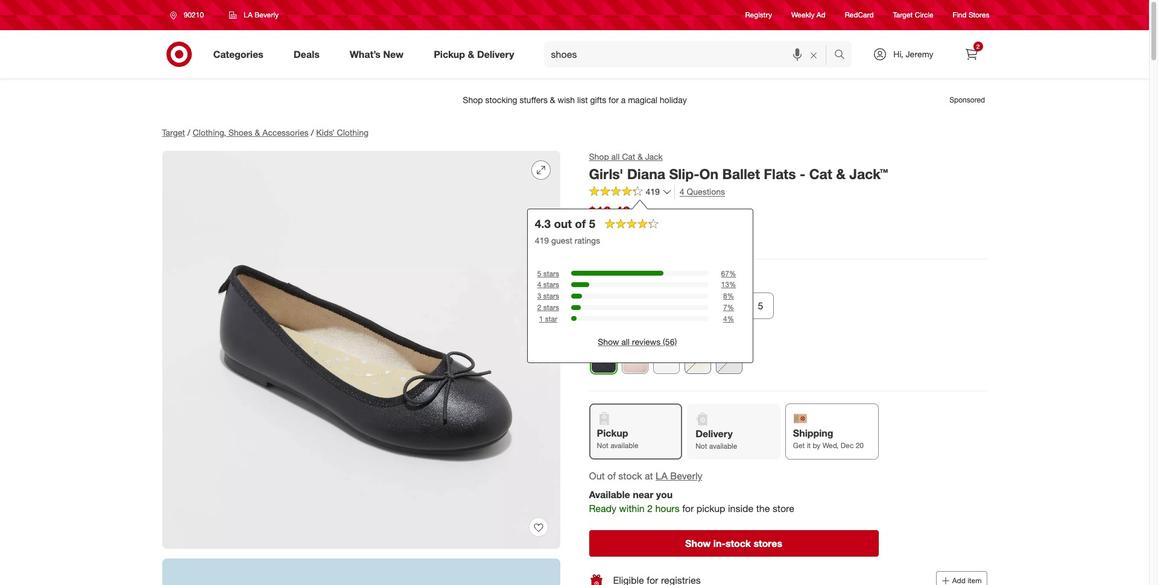 Task type: describe. For each thing, give the bounding box(es) containing it.
1 for 1 star
[[539, 314, 543, 323]]

$
[[625, 223, 629, 232]]

1 vertical spatial 2 link
[[653, 293, 679, 319]]

search button
[[829, 41, 858, 70]]

add item button
[[936, 571, 987, 585]]

419 for 419 guest ratings
[[535, 235, 549, 245]]

target for target circle
[[893, 11, 913, 20]]

what's
[[350, 48, 381, 60]]

clothing
[[337, 127, 369, 138]]

white image
[[654, 348, 679, 373]]

target link
[[162, 127, 185, 138]]

when
[[589, 235, 611, 245]]

circle
[[915, 11, 933, 20]]

deals
[[294, 48, 320, 60]]

girls' diana slip-on ballet flats - cat & jack™, 1 of 8 image
[[162, 151, 560, 549]]

registry link
[[745, 10, 772, 20]]

not for pickup
[[597, 441, 608, 450]]

inside
[[728, 502, 754, 514]]

13 for 13
[[598, 300, 609, 312]]

la beverly button
[[221, 4, 286, 26]]

1 horizontal spatial 13
[[612, 272, 623, 284]]

4.3
[[535, 216, 551, 230]]

2 up 1 star
[[537, 303, 541, 312]]

7 %
[[723, 303, 734, 312]]

get
[[793, 441, 805, 450]]

ready
[[589, 502, 616, 514]]

all for shop all cat & jack girls' diana slip-on ballet flats - cat & jack™
[[611, 151, 620, 162]]

available for pickup
[[610, 441, 639, 450]]

jack™
[[849, 165, 888, 182]]

show in-stock stores
[[685, 537, 782, 549]]

20
[[856, 441, 864, 450]]

questions
[[687, 186, 725, 196]]

stores
[[969, 11, 990, 20]]

black image
[[591, 348, 616, 373]]

star
[[545, 314, 557, 323]]

dec
[[841, 441, 854, 450]]

4 questions
[[680, 186, 725, 196]]

image gallery element
[[162, 151, 560, 585]]

reviews
[[632, 337, 661, 347]]

ratings
[[575, 235, 600, 245]]

purchased
[[613, 235, 653, 245]]

0 vertical spatial delivery
[[477, 48, 514, 60]]

5 link
[[747, 293, 774, 319]]

7
[[723, 303, 727, 312]]

pickup not available
[[597, 427, 639, 450]]

2 stars
[[537, 303, 559, 312]]

near
[[633, 489, 653, 501]]

4.3 out of 5
[[535, 216, 595, 230]]

$14.99
[[645, 209, 667, 218]]

guest
[[551, 235, 572, 245]]

(
[[645, 223, 647, 232]]

13 %
[[721, 280, 736, 289]]

4 for 4 %
[[723, 314, 727, 323]]

8 %
[[723, 291, 734, 300]]

1 vertical spatial beverly
[[670, 470, 702, 482]]

% for 4 %
[[727, 314, 734, 323]]

hi, jeremy
[[893, 49, 933, 59]]

the
[[756, 502, 770, 514]]

size inside size 13 size chart
[[628, 273, 644, 284]]

pickup for &
[[434, 48, 465, 60]]

available
[[589, 489, 630, 501]]

it
[[807, 441, 811, 450]]

delivery inside delivery not available
[[696, 428, 733, 440]]

registry
[[745, 11, 772, 20]]

stores
[[754, 537, 782, 549]]

out
[[554, 216, 572, 230]]

3 for 3 stars
[[537, 291, 541, 300]]

30
[[647, 223, 655, 232]]

419 for 419
[[646, 186, 660, 197]]

0 vertical spatial 5
[[589, 216, 595, 230]]

jeremy
[[906, 49, 933, 59]]

show for show in-stock stores
[[685, 537, 711, 549]]

& inside pickup & delivery link
[[468, 48, 474, 60]]

2 down stores
[[976, 43, 980, 50]]

3 stars
[[537, 291, 559, 300]]

stars for 5 stars
[[543, 269, 559, 278]]

pickup & delivery
[[434, 48, 514, 60]]

419 guest ratings
[[535, 235, 600, 245]]

store
[[773, 502, 794, 514]]

pickup
[[696, 502, 725, 514]]

clothing,
[[193, 127, 226, 138]]

13 link
[[590, 293, 617, 319]]

available for delivery
[[709, 442, 737, 451]]

stock for in-
[[726, 537, 751, 549]]

4 questions link
[[674, 185, 725, 199]]

jack
[[645, 151, 663, 162]]

blush image
[[622, 348, 648, 373]]

clothing, shoes & accessories link
[[193, 127, 309, 138]]

0 vertical spatial 2 link
[[958, 41, 985, 68]]

2 inside available near you ready within 2 hours for pickup inside the store
[[647, 502, 653, 514]]

4 for 4 questions
[[680, 186, 684, 196]]

shop all cat & jack girls' diana slip-on ballet flats - cat & jack™
[[589, 151, 888, 182]]

hi,
[[893, 49, 903, 59]]

slip-
[[669, 165, 699, 182]]

ballet
[[722, 165, 760, 182]]

ad
[[817, 11, 826, 20]]

out of stock at la beverly
[[589, 470, 702, 482]]

% inside $10.49 reg $14.99 sale save $ 4.50 ( 30 % when purchased online
[[655, 223, 662, 232]]

at
[[645, 470, 653, 482]]

categories
[[213, 48, 263, 60]]

90210 button
[[162, 4, 216, 26]]

show all reviews (56)
[[598, 337, 677, 347]]

1 link
[[622, 293, 648, 319]]

show all reviews (56) button
[[598, 336, 677, 348]]



Task type: vqa. For each thing, say whether or not it's contained in the screenshot.
NOT for Delivery
yes



Task type: locate. For each thing, give the bounding box(es) containing it.
stars up 4 stars
[[543, 269, 559, 278]]

target left clothing,
[[162, 127, 185, 138]]

what's new link
[[339, 41, 419, 68]]

1 vertical spatial show
[[685, 537, 711, 549]]

all left reviews
[[621, 337, 630, 347]]

show left "in-" at the right of the page
[[685, 537, 711, 549]]

4 for 4
[[726, 300, 732, 312]]

1 horizontal spatial /
[[311, 127, 314, 138]]

5 right 4 link
[[758, 300, 763, 312]]

girls'
[[589, 165, 623, 182]]

% up 13 %
[[729, 269, 736, 278]]

% up 8 %
[[729, 280, 736, 289]]

0 horizontal spatial pickup
[[434, 48, 465, 60]]

available
[[610, 441, 639, 450], [709, 442, 737, 451]]

$10.49 reg $14.99 sale save $ 4.50 ( 30 % when purchased online
[[589, 202, 678, 245]]

4 link
[[716, 293, 742, 319]]

4 stars
[[537, 280, 559, 289]]

5 up ratings
[[589, 216, 595, 230]]

1 vertical spatial la
[[656, 470, 668, 482]]

1 vertical spatial target
[[162, 127, 185, 138]]

4 inside 'group'
[[726, 300, 732, 312]]

all right shop
[[611, 151, 620, 162]]

add item
[[952, 576, 982, 585]]

% down 7 %
[[727, 314, 734, 323]]

3 for 3
[[695, 300, 700, 312]]

419 down 4.3
[[535, 235, 549, 245]]

4 %
[[723, 314, 734, 323]]

/ right target link
[[187, 127, 190, 138]]

find stores link
[[953, 10, 990, 20]]

1 up black
[[632, 300, 638, 312]]

0 horizontal spatial delivery
[[477, 48, 514, 60]]

all for show all reviews (56)
[[621, 337, 630, 347]]

2 inside 'group'
[[664, 300, 669, 312]]

target circle
[[893, 11, 933, 20]]

13 left size chart button
[[612, 272, 623, 284]]

cat right -
[[809, 165, 832, 182]]

2 down "chart"
[[664, 300, 669, 312]]

0 horizontal spatial of
[[575, 216, 586, 230]]

5 for 5 stars
[[537, 269, 541, 278]]

0 vertical spatial pickup
[[434, 48, 465, 60]]

categories link
[[203, 41, 278, 68]]

save
[[609, 223, 623, 232]]

1 horizontal spatial la
[[656, 470, 668, 482]]

size left "chart"
[[628, 273, 644, 284]]

stars
[[543, 269, 559, 278], [543, 280, 559, 289], [543, 291, 559, 300], [543, 303, 559, 312]]

% down 8 %
[[727, 303, 734, 312]]

show inside "button"
[[685, 537, 711, 549]]

$10.49
[[589, 202, 630, 219]]

target circle link
[[893, 10, 933, 20]]

pickup for not
[[597, 427, 628, 439]]

0 horizontal spatial size
[[589, 272, 607, 284]]

1 vertical spatial all
[[621, 337, 630, 347]]

0 horizontal spatial available
[[610, 441, 639, 450]]

1 horizontal spatial delivery
[[696, 428, 733, 440]]

advertisement region
[[152, 86, 997, 115]]

la up the categories "link"
[[244, 10, 253, 19]]

in-
[[713, 537, 726, 549]]

4 stars from the top
[[543, 303, 559, 312]]

beverly inside la beverly dropdown button
[[255, 10, 279, 19]]

1 horizontal spatial beverly
[[670, 470, 702, 482]]

not up la beverly button
[[696, 442, 707, 451]]

2 horizontal spatial 13
[[721, 280, 729, 289]]

2 down near
[[647, 502, 653, 514]]

stars up 2 stars
[[543, 291, 559, 300]]

target left circle
[[893, 11, 913, 20]]

online
[[656, 235, 678, 245]]

1 vertical spatial pickup
[[597, 427, 628, 439]]

cat
[[622, 151, 635, 162], [809, 165, 832, 182]]

0 vertical spatial target
[[893, 11, 913, 20]]

0 horizontal spatial not
[[597, 441, 608, 450]]

search
[[829, 49, 858, 61]]

group
[[588, 272, 987, 324]]

0 horizontal spatial beverly
[[255, 10, 279, 19]]

1 horizontal spatial size
[[628, 273, 644, 284]]

% for 7 %
[[727, 303, 734, 312]]

what's new
[[350, 48, 404, 60]]

delivery not available
[[696, 428, 737, 451]]

0 horizontal spatial la
[[244, 10, 253, 19]]

2 horizontal spatial 5
[[758, 300, 763, 312]]

67 %
[[721, 269, 736, 278]]

find stores
[[953, 11, 990, 20]]

/ left 'kids''
[[311, 127, 314, 138]]

0 horizontal spatial 3
[[537, 291, 541, 300]]

%
[[655, 223, 662, 232], [729, 269, 736, 278], [729, 280, 736, 289], [727, 291, 734, 300], [727, 303, 734, 312], [727, 314, 734, 323]]

0 vertical spatial all
[[611, 151, 620, 162]]

available inside delivery not available
[[709, 442, 737, 451]]

pickup right "new"
[[434, 48, 465, 60]]

black
[[617, 327, 643, 339]]

0 horizontal spatial 1
[[539, 314, 543, 323]]

group containing size
[[588, 272, 987, 324]]

0 vertical spatial show
[[598, 337, 619, 347]]

wed,
[[822, 441, 839, 450]]

0 horizontal spatial stock
[[618, 470, 642, 482]]

stock left stores
[[726, 537, 751, 549]]

% for 8 %
[[727, 291, 734, 300]]

stars up 3 stars
[[543, 280, 559, 289]]

3 stars from the top
[[543, 291, 559, 300]]

1
[[632, 300, 638, 312], [539, 314, 543, 323]]

2 link
[[958, 41, 985, 68], [653, 293, 679, 319]]

1 horizontal spatial 5
[[589, 216, 595, 230]]

color black
[[589, 327, 643, 339]]

1 for 1
[[632, 300, 638, 312]]

pickup up out
[[597, 427, 628, 439]]

weekly
[[791, 11, 815, 20]]

3 up 2 stars
[[537, 291, 541, 300]]

shoes
[[228, 127, 252, 138]]

419
[[646, 186, 660, 197], [535, 235, 549, 245]]

1 vertical spatial of
[[607, 470, 616, 482]]

1 horizontal spatial not
[[696, 442, 707, 451]]

pickup & delivery link
[[424, 41, 529, 68]]

show inside button
[[598, 337, 619, 347]]

all inside shop all cat & jack girls' diana slip-on ballet flats - cat & jack™
[[611, 151, 620, 162]]

not inside delivery not available
[[696, 442, 707, 451]]

1 horizontal spatial all
[[621, 337, 630, 347]]

shipping get it by wed, dec 20
[[793, 427, 864, 450]]

stock left at
[[618, 470, 642, 482]]

0 vertical spatial cat
[[622, 151, 635, 162]]

1 left star
[[539, 314, 543, 323]]

out
[[589, 470, 605, 482]]

for
[[682, 502, 694, 514]]

What can we help you find? suggestions appear below search field
[[544, 41, 837, 68]]

/
[[187, 127, 190, 138], [311, 127, 314, 138]]

on
[[699, 165, 718, 182]]

% for 13 %
[[729, 280, 736, 289]]

target for target / clothing, shoes & accessories / kids' clothing
[[162, 127, 185, 138]]

1 vertical spatial 419
[[535, 235, 549, 245]]

0 horizontal spatial target
[[162, 127, 185, 138]]

1 vertical spatial 1
[[539, 314, 543, 323]]

weekly ad link
[[791, 10, 826, 20]]

1 horizontal spatial 1
[[632, 300, 638, 312]]

stars for 4 stars
[[543, 280, 559, 289]]

0 horizontal spatial cat
[[622, 151, 635, 162]]

la right at
[[656, 470, 668, 482]]

1 horizontal spatial 2 link
[[958, 41, 985, 68]]

size up 13 link
[[589, 272, 607, 284]]

8
[[723, 291, 727, 300]]

0 vertical spatial beverly
[[255, 10, 279, 19]]

not inside pickup not available
[[597, 441, 608, 450]]

within
[[619, 502, 645, 514]]

hours
[[655, 502, 680, 514]]

67
[[721, 269, 729, 278]]

0 horizontal spatial show
[[598, 337, 619, 347]]

0 horizontal spatial /
[[187, 127, 190, 138]]

cat up diana
[[622, 151, 635, 162]]

419 down diana
[[646, 186, 660, 197]]

% up 7 %
[[727, 291, 734, 300]]

show in-stock stores button
[[589, 530, 879, 557]]

size
[[589, 272, 607, 284], [628, 273, 644, 284]]

available inside pickup not available
[[610, 441, 639, 450]]

1 horizontal spatial of
[[607, 470, 616, 482]]

2 link down "chart"
[[653, 293, 679, 319]]

available near you ready within 2 hours for pickup inside the store
[[589, 489, 794, 514]]

la beverly
[[244, 10, 279, 19]]

1 stars from the top
[[543, 269, 559, 278]]

shipping
[[793, 427, 833, 439]]

0 horizontal spatial 13
[[598, 300, 609, 312]]

diana
[[627, 165, 665, 182]]

0 vertical spatial of
[[575, 216, 586, 230]]

stock for of
[[618, 470, 642, 482]]

deals link
[[283, 41, 335, 68]]

pickup
[[434, 48, 465, 60], [597, 427, 628, 439]]

weekly ad
[[791, 11, 826, 20]]

chart
[[646, 273, 666, 284]]

size chart button
[[628, 272, 667, 285]]

4 for 4 stars
[[537, 280, 541, 289]]

size 13 size chart
[[589, 272, 666, 284]]

0 horizontal spatial 419
[[535, 235, 549, 245]]

pickup inside pickup not available
[[597, 427, 628, 439]]

3
[[537, 291, 541, 300], [695, 300, 700, 312]]

accessories
[[262, 127, 309, 138]]

of
[[575, 216, 586, 230], [607, 470, 616, 482]]

2 link down find stores link
[[958, 41, 985, 68]]

show for show all reviews (56)
[[598, 337, 619, 347]]

5 stars
[[537, 269, 559, 278]]

stock
[[618, 470, 642, 482], [726, 537, 751, 549]]

0 vertical spatial 1
[[632, 300, 638, 312]]

1 horizontal spatial available
[[709, 442, 737, 451]]

5 up 4 stars
[[537, 269, 541, 278]]

% for 67 %
[[729, 269, 736, 278]]

1 horizontal spatial show
[[685, 537, 711, 549]]

0 vertical spatial stock
[[618, 470, 642, 482]]

show up black image at right bottom
[[598, 337, 619, 347]]

13 for 13 %
[[721, 280, 729, 289]]

stars for 2 stars
[[543, 303, 559, 312]]

2 / from the left
[[311, 127, 314, 138]]

0 horizontal spatial 5
[[537, 269, 541, 278]]

2 stars from the top
[[543, 280, 559, 289]]

beverly up available near you ready within 2 hours for pickup inside the store
[[670, 470, 702, 482]]

% right (
[[655, 223, 662, 232]]

reg
[[633, 209, 643, 218]]

1 / from the left
[[187, 127, 190, 138]]

1 horizontal spatial 419
[[646, 186, 660, 197]]

all inside button
[[621, 337, 630, 347]]

1 vertical spatial stock
[[726, 537, 751, 549]]

stars for 3 stars
[[543, 291, 559, 300]]

0 horizontal spatial all
[[611, 151, 620, 162]]

redcard link
[[845, 10, 874, 20]]

1 horizontal spatial stock
[[726, 537, 751, 549]]

1 horizontal spatial 3
[[695, 300, 700, 312]]

3 left 7
[[695, 300, 700, 312]]

la inside dropdown button
[[244, 10, 253, 19]]

1 horizontal spatial pickup
[[597, 427, 628, 439]]

kids' clothing link
[[316, 127, 369, 138]]

5 for 5
[[758, 300, 763, 312]]

1 horizontal spatial cat
[[809, 165, 832, 182]]

1 vertical spatial 5
[[537, 269, 541, 278]]

1 vertical spatial cat
[[809, 165, 832, 182]]

kids'
[[316, 127, 335, 138]]

stock inside "button"
[[726, 537, 751, 549]]

2 vertical spatial 5
[[758, 300, 763, 312]]

4
[[680, 186, 684, 196], [537, 280, 541, 289], [726, 300, 732, 312], [723, 314, 727, 323]]

&
[[468, 48, 474, 60], [255, 127, 260, 138], [638, 151, 643, 162], [836, 165, 846, 182]]

1 inside 'group'
[[632, 300, 638, 312]]

add
[[952, 576, 966, 585]]

la beverly button
[[656, 469, 702, 483]]

13 down 67
[[721, 280, 729, 289]]

1 horizontal spatial target
[[893, 11, 913, 20]]

0 vertical spatial la
[[244, 10, 253, 19]]

new
[[383, 48, 404, 60]]

sale
[[589, 222, 606, 232]]

13 up color
[[598, 300, 609, 312]]

3 link
[[684, 293, 711, 319]]

3 inside 3 link
[[695, 300, 700, 312]]

item
[[968, 576, 982, 585]]

color
[[589, 327, 612, 339]]

you
[[656, 489, 673, 501]]

1 vertical spatial delivery
[[696, 428, 733, 440]]

beverly up the categories "link"
[[255, 10, 279, 19]]

la
[[244, 10, 253, 19], [656, 470, 668, 482]]

0 vertical spatial 419
[[646, 186, 660, 197]]

not for delivery
[[696, 442, 707, 451]]

stars up star
[[543, 303, 559, 312]]

0 horizontal spatial 2 link
[[653, 293, 679, 319]]

not up out
[[597, 441, 608, 450]]



